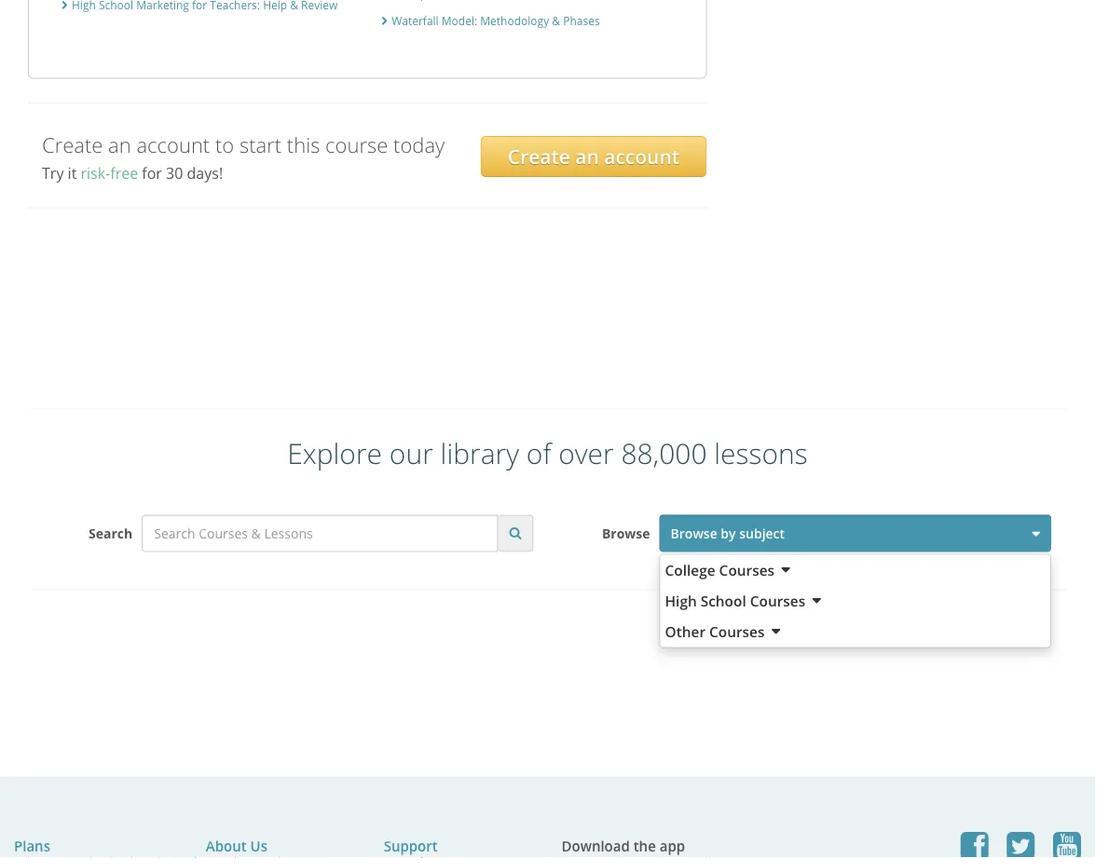 Task type: locate. For each thing, give the bounding box(es) containing it.
youtube sign2 image
[[1053, 829, 1081, 859]]

phases
[[563, 13, 600, 28]]

high school courses link
[[661, 586, 1051, 617]]

create for create an account
[[508, 143, 570, 170]]

2 vertical spatial courses
[[709, 622, 765, 642]]

1 horizontal spatial browse
[[671, 525, 718, 542]]

browse
[[602, 525, 650, 542], [671, 525, 718, 542]]

about us link
[[206, 837, 268, 856]]

it
[[68, 163, 77, 183]]

college courses
[[665, 561, 775, 580]]

by
[[721, 525, 736, 542]]

app
[[660, 837, 685, 856]]

this
[[287, 130, 320, 158]]

1 horizontal spatial create
[[508, 143, 570, 170]]

courses for college courses
[[719, 561, 775, 580]]

an inside create an account to start this course today try it risk-free for 30 days!
[[108, 130, 131, 158]]

an
[[108, 130, 131, 158], [576, 143, 599, 170]]

courses up high school courses
[[719, 561, 775, 580]]

courses inside other courses link
[[709, 622, 765, 642]]

2 browse from the left
[[671, 525, 718, 542]]

courses down high school courses
[[709, 622, 765, 642]]

our
[[390, 434, 433, 472]]

0 horizontal spatial browse
[[602, 525, 650, 542]]

model:
[[442, 13, 477, 28]]

for
[[142, 163, 162, 183]]

browse left by
[[671, 525, 718, 542]]

create
[[42, 130, 103, 158], [508, 143, 570, 170]]

try
[[42, 163, 64, 183]]

an for create an account
[[576, 143, 599, 170]]

88,000 lessons
[[621, 434, 808, 472]]

download
[[562, 837, 630, 856]]

us
[[250, 837, 268, 856]]

high school courses
[[665, 591, 806, 611]]

download the app
[[562, 837, 685, 856]]

courses right school
[[750, 591, 806, 611]]

about us
[[206, 837, 268, 856]]

account
[[137, 130, 210, 158], [604, 143, 680, 170]]

plans
[[14, 837, 50, 856]]

an for create an account to start this course today try it risk-free for 30 days!
[[108, 130, 131, 158]]

other courses
[[665, 622, 765, 642]]

high
[[665, 591, 697, 611]]

create inside create an account to start this course today try it risk-free for 30 days!
[[42, 130, 103, 158]]

about
[[206, 837, 247, 856]]

over
[[559, 434, 614, 472]]

browse down "over"
[[602, 525, 650, 542]]

1 vertical spatial courses
[[750, 591, 806, 611]]

30
[[166, 163, 183, 183]]

of
[[527, 434, 551, 472]]

account for create an account
[[604, 143, 680, 170]]

courses for other courses
[[709, 622, 765, 642]]

subject
[[739, 525, 785, 542]]

1 browse from the left
[[602, 525, 650, 542]]

college courses link
[[661, 555, 1051, 586]]

0 horizontal spatial account
[[137, 130, 210, 158]]

today
[[393, 130, 445, 158]]

1 horizontal spatial account
[[604, 143, 680, 170]]

bottom search button image
[[509, 527, 522, 540]]

0 vertical spatial courses
[[719, 561, 775, 580]]

courses
[[719, 561, 775, 580], [750, 591, 806, 611], [709, 622, 765, 642]]

courses inside high school courses link
[[750, 591, 806, 611]]

create an account to start this course today try it risk-free for 30 days!
[[42, 130, 445, 183]]

start
[[240, 130, 282, 158]]

account inside create an account to start this course today try it risk-free for 30 days!
[[137, 130, 210, 158]]

0 horizontal spatial an
[[108, 130, 131, 158]]

1 horizontal spatial an
[[576, 143, 599, 170]]

courses inside college courses link
[[719, 561, 775, 580]]

waterfall model: methodology & phases
[[392, 13, 600, 28]]

menu
[[660, 554, 1051, 648]]

other courses link
[[661, 617, 1051, 647]]

account for create an account to start this course today try it risk-free for 30 days!
[[137, 130, 210, 158]]

0 horizontal spatial create
[[42, 130, 103, 158]]



Task type: vqa. For each thing, say whether or not it's contained in the screenshot.
High School Courses
yes



Task type: describe. For each thing, give the bounding box(es) containing it.
Search Courses & Lessons text field
[[142, 515, 498, 552]]

search
[[89, 525, 133, 542]]

support link
[[384, 837, 438, 856]]

course
[[325, 130, 388, 158]]

create an account
[[508, 143, 680, 170]]

browse by subject
[[671, 525, 785, 542]]

menu containing college courses
[[660, 554, 1051, 648]]

explore our library of over 88,000 lessons
[[287, 434, 808, 472]]

school
[[701, 591, 747, 611]]

twitter sign image
[[1007, 829, 1035, 859]]

to
[[215, 130, 234, 158]]

waterfall
[[392, 13, 439, 28]]

library
[[441, 434, 519, 472]]

waterfall model: methodology & phases tab panel
[[28, 0, 707, 79]]

other
[[665, 622, 706, 642]]

facebook sign image
[[961, 829, 989, 859]]

free
[[110, 163, 138, 183]]

days!
[[187, 163, 223, 183]]

&
[[552, 13, 560, 28]]

plans link
[[14, 837, 50, 856]]

create an account link
[[481, 136, 707, 177]]

waterfall model: methodology & phases link
[[392, 13, 600, 28]]

college
[[665, 561, 716, 580]]

risk-
[[81, 163, 110, 183]]

the
[[634, 837, 656, 856]]

browse for browse
[[602, 525, 650, 542]]

create for create an account to start this course today try it risk-free for 30 days!
[[42, 130, 103, 158]]

methodology
[[480, 13, 549, 28]]

support
[[384, 837, 438, 856]]

explore
[[287, 434, 382, 472]]

browse for browse by subject
[[671, 525, 718, 542]]



